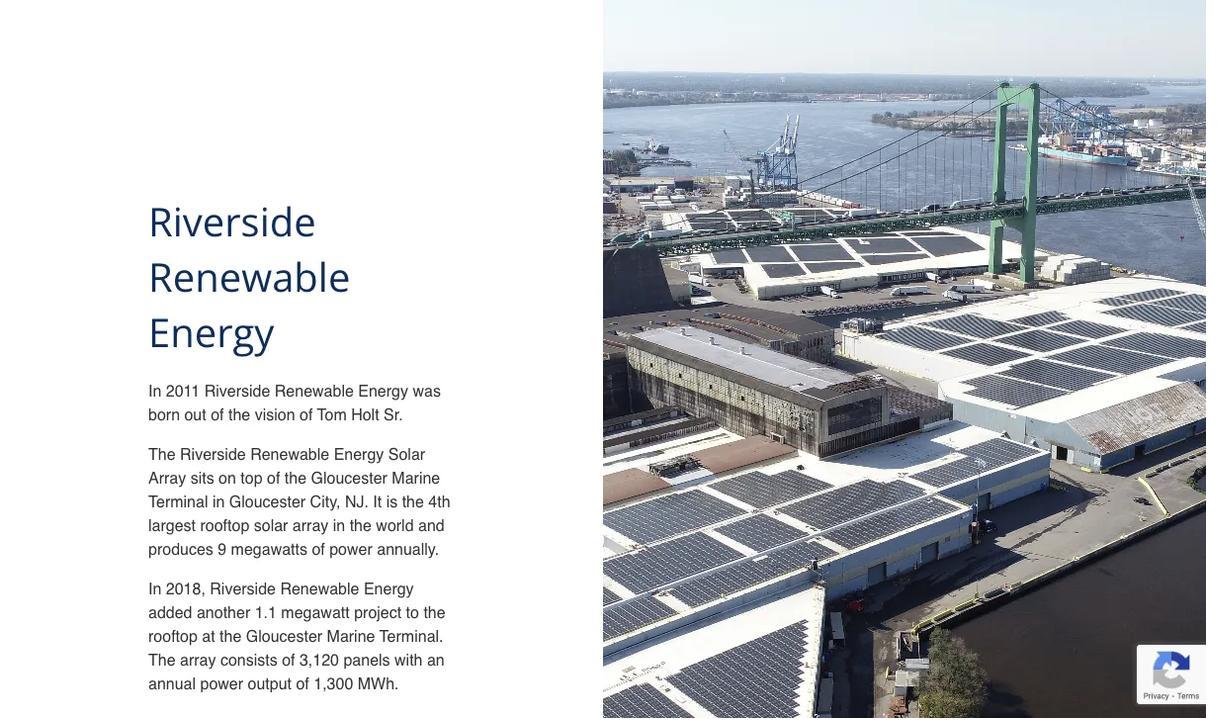 Task type: vqa. For each thing, say whether or not it's contained in the screenshot.
2011
yes



Task type: locate. For each thing, give the bounding box(es) containing it.
the right to
[[424, 604, 446, 622]]

2 the from the top
[[148, 651, 176, 669]]

array down the city,
[[293, 516, 329, 535]]

with
[[395, 651, 423, 669]]

marine inside in 2018, riverside renewable energy added another 1.1 megawatt project to the rooftop at the gloucester marine terminal. the array consists of 3,120 panels with an annual power output of 1,300 mwh.
[[327, 627, 375, 646]]

gloucester inside in 2018, riverside renewable energy added another 1.1 megawatt project to the rooftop at the gloucester marine terminal. the array consists of 3,120 panels with an annual power output of 1,300 mwh.
[[246, 627, 323, 646]]

0 vertical spatial in
[[213, 493, 225, 511]]

to
[[406, 604, 419, 622]]

terminal
[[148, 493, 208, 511]]

energy inside in 2018, riverside renewable energy added another 1.1 megawatt project to the rooftop at the gloucester marine terminal. the array consists of 3,120 panels with an annual power output of 1,300 mwh.
[[364, 580, 414, 598]]

power down nj.
[[330, 540, 373, 559]]

array inside in 2018, riverside renewable energy added another 1.1 megawatt project to the rooftop at the gloucester marine terminal. the array consists of 3,120 panels with an annual power output of 1,300 mwh.
[[180, 651, 216, 669]]

the up array
[[148, 445, 176, 464]]

renewable inside the riverside renewable energy solar array sits on top of the gloucester marine terminal in gloucester city, nj. it is the 4th largest rooftop solar array in the world and produces 9 megawatts of power annually.
[[250, 445, 330, 464]]

1 horizontal spatial array
[[293, 516, 329, 535]]

in inside in 2018, riverside renewable energy added another 1.1 megawatt project to the rooftop at the gloucester marine terminal. the array consists of 3,120 panels with an annual power output of 1,300 mwh.
[[148, 580, 162, 598]]

power inside the riverside renewable energy solar array sits on top of the gloucester marine terminal in gloucester city, nj. it is the 4th largest rooftop solar array in the world and produces 9 megawatts of power annually.
[[330, 540, 373, 559]]

1 horizontal spatial in
[[333, 516, 345, 535]]

1,300
[[314, 675, 353, 693]]

1 vertical spatial the
[[148, 651, 176, 669]]

array inside the riverside renewable energy solar array sits on top of the gloucester marine terminal in gloucester city, nj. it is the 4th largest rooftop solar array in the world and produces 9 megawatts of power annually.
[[293, 516, 329, 535]]

energy up project
[[364, 580, 414, 598]]

1 horizontal spatial rooftop
[[200, 516, 250, 535]]

in down the city,
[[333, 516, 345, 535]]

of right out
[[211, 406, 224, 424]]

rooftop down added
[[148, 627, 198, 646]]

0 vertical spatial marine
[[392, 469, 440, 487]]

out
[[184, 406, 206, 424]]

gloucester up nj.
[[311, 469, 388, 487]]

0 horizontal spatial marine
[[327, 627, 375, 646]]

holt
[[351, 406, 379, 424]]

energy up 2011 at the bottom of page
[[148, 305, 274, 359]]

renewable inside in 2011 riverside renewable energy was born out of the vision of tom holt sr.
[[275, 382, 354, 400]]

gloucester
[[311, 469, 388, 487], [229, 493, 306, 511], [246, 627, 323, 646]]

2 in from the top
[[148, 580, 162, 598]]

it
[[373, 493, 382, 511]]

solar
[[389, 445, 426, 464]]

energy down the 'holt'
[[334, 445, 384, 464]]

power down consists
[[200, 675, 243, 693]]

the up annual
[[148, 651, 176, 669]]

in 2018, riverside renewable energy added another 1.1 megawatt project to the rooftop at the gloucester marine terminal. the array consists of 3,120 panels with an annual power output of 1,300 mwh.
[[148, 580, 446, 693]]

0 vertical spatial the
[[148, 445, 176, 464]]

power
[[330, 540, 373, 559], [200, 675, 243, 693]]

in up added
[[148, 580, 162, 598]]

output
[[248, 675, 292, 693]]

riverside
[[148, 194, 316, 248], [204, 382, 270, 400], [180, 445, 246, 464], [210, 580, 276, 598]]

riverside inside in 2011 riverside renewable energy was born out of the vision of tom holt sr.
[[204, 382, 270, 400]]

on
[[219, 469, 236, 487]]

energy up sr.
[[358, 382, 409, 400]]

in up born
[[148, 382, 162, 400]]

1 vertical spatial array
[[180, 651, 216, 669]]

in down on
[[213, 493, 225, 511]]

gloucester down 1.1 at the bottom left
[[246, 627, 323, 646]]

riverside inside riverside renewable energy
[[148, 194, 316, 248]]

in inside in 2011 riverside renewable energy was born out of the vision of tom holt sr.
[[148, 382, 162, 400]]

city,
[[310, 493, 341, 511]]

in
[[213, 493, 225, 511], [333, 516, 345, 535]]

1 the from the top
[[148, 445, 176, 464]]

an
[[427, 651, 445, 669]]

top
[[241, 469, 263, 487]]

0 horizontal spatial power
[[200, 675, 243, 693]]

3,120
[[300, 651, 339, 669]]

0 vertical spatial array
[[293, 516, 329, 535]]

0 vertical spatial rooftop
[[200, 516, 250, 535]]

terminal.
[[380, 627, 444, 646]]

the
[[148, 445, 176, 464], [148, 651, 176, 669]]

2 vertical spatial gloucester
[[246, 627, 323, 646]]

1 vertical spatial power
[[200, 675, 243, 693]]

the inside in 2018, riverside renewable energy added another 1.1 megawatt project to the rooftop at the gloucester marine terminal. the array consists of 3,120 panels with an annual power output of 1,300 mwh.
[[148, 651, 176, 669]]

the riverside renewable energy solar array sits on top of the gloucester marine terminal in gloucester city, nj. it is the 4th largest rooftop solar array in the world and produces 9 megawatts of power annually.
[[148, 445, 451, 559]]

0 horizontal spatial rooftop
[[148, 627, 198, 646]]

of right 'top'
[[267, 469, 280, 487]]

was
[[413, 382, 441, 400]]

0 vertical spatial in
[[148, 382, 162, 400]]

marine
[[392, 469, 440, 487], [327, 627, 375, 646]]

rooftop up 9
[[200, 516, 250, 535]]

megawatt
[[281, 604, 350, 622]]

9
[[218, 540, 227, 559]]

the down nj.
[[350, 516, 372, 535]]

1 in from the top
[[148, 382, 162, 400]]

1 vertical spatial marine
[[327, 627, 375, 646]]

of
[[211, 406, 224, 424], [300, 406, 313, 424], [267, 469, 280, 487], [312, 540, 325, 559], [282, 651, 295, 669], [296, 675, 309, 693]]

energy inside riverside renewable energy
[[148, 305, 274, 359]]

0 vertical spatial power
[[330, 540, 373, 559]]

1 vertical spatial rooftop
[[148, 627, 198, 646]]

1 vertical spatial gloucester
[[229, 493, 306, 511]]

1 vertical spatial in
[[148, 580, 162, 598]]

marine down solar
[[392, 469, 440, 487]]

rooftop
[[200, 516, 250, 535], [148, 627, 198, 646]]

1 horizontal spatial power
[[330, 540, 373, 559]]

gloucester for energy
[[229, 493, 306, 511]]

0 horizontal spatial array
[[180, 651, 216, 669]]

the right 'top'
[[285, 469, 307, 487]]

array
[[293, 516, 329, 535], [180, 651, 216, 669]]

array down at
[[180, 651, 216, 669]]

the
[[228, 406, 250, 424], [285, 469, 307, 487], [402, 493, 424, 511], [350, 516, 372, 535], [424, 604, 446, 622], [220, 627, 242, 646]]

sr.
[[384, 406, 403, 424]]

renewable inside in 2018, riverside renewable energy added another 1.1 megawatt project to the rooftop at the gloucester marine terminal. the array consists of 3,120 panels with an annual power output of 1,300 mwh.
[[280, 580, 360, 598]]

renewable
[[148, 249, 351, 303], [275, 382, 354, 400], [250, 445, 330, 464], [280, 580, 360, 598]]

marine up panels in the left of the page
[[327, 627, 375, 646]]

world
[[376, 516, 414, 535]]

in
[[148, 382, 162, 400], [148, 580, 162, 598]]

energy
[[148, 305, 274, 359], [358, 382, 409, 400], [334, 445, 384, 464], [364, 580, 414, 598]]

riverside inside in 2018, riverside renewable energy added another 1.1 megawatt project to the rooftop at the gloucester marine terminal. the array consists of 3,120 panels with an annual power output of 1,300 mwh.
[[210, 580, 276, 598]]

annual
[[148, 675, 196, 693]]

added
[[148, 604, 192, 622]]

1 horizontal spatial marine
[[392, 469, 440, 487]]

gloucester up solar
[[229, 493, 306, 511]]

at
[[202, 627, 215, 646]]

the left the 'vision' at the bottom of the page
[[228, 406, 250, 424]]



Task type: describe. For each thing, give the bounding box(es) containing it.
the right "is"
[[402, 493, 424, 511]]

of up output
[[282, 651, 295, 669]]

1.1
[[255, 604, 277, 622]]

is
[[386, 493, 398, 511]]

vision
[[255, 406, 295, 424]]

tom
[[317, 406, 347, 424]]

riverside renewable energy
[[148, 194, 351, 359]]

rooftop inside the riverside renewable energy solar array sits on top of the gloucester marine terminal in gloucester city, nj. it is the 4th largest rooftop solar array in the world and produces 9 megawatts of power annually.
[[200, 516, 250, 535]]

of left "tom" at the left bottom of page
[[300, 406, 313, 424]]

array
[[148, 469, 186, 487]]

annually.
[[377, 540, 439, 559]]

born
[[148, 406, 180, 424]]

nj.
[[345, 493, 369, 511]]

in 2011 riverside renewable energy was born out of the vision of tom holt sr.
[[148, 382, 441, 424]]

0 horizontal spatial in
[[213, 493, 225, 511]]

megawatts
[[231, 540, 308, 559]]

in for in 2011 riverside renewable energy was born out of the vision of tom holt sr.
[[148, 382, 162, 400]]

panels
[[344, 651, 390, 669]]

produces
[[148, 540, 213, 559]]

2018,
[[166, 580, 206, 598]]

project
[[354, 604, 402, 622]]

0 vertical spatial gloucester
[[311, 469, 388, 487]]

sits
[[191, 469, 214, 487]]

riverside inside the riverside renewable energy solar array sits on top of the gloucester marine terminal in gloucester city, nj. it is the 4th largest rooftop solar array in the world and produces 9 megawatts of power annually.
[[180, 445, 246, 464]]

mwh.
[[358, 675, 399, 693]]

energy inside the riverside renewable energy solar array sits on top of the gloucester marine terminal in gloucester city, nj. it is the 4th largest rooftop solar array in the world and produces 9 megawatts of power annually.
[[334, 445, 384, 464]]

consists
[[221, 651, 278, 669]]

the inside in 2011 riverside renewable energy was born out of the vision of tom holt sr.
[[228, 406, 250, 424]]

gloucester for renewable
[[246, 627, 323, 646]]

rooftop inside in 2018, riverside renewable energy added another 1.1 megawatt project to the rooftop at the gloucester marine terminal. the array consists of 3,120 panels with an annual power output of 1,300 mwh.
[[148, 627, 198, 646]]

energy inside in 2011 riverside renewable energy was born out of the vision of tom holt sr.
[[358, 382, 409, 400]]

of down '3,120'
[[296, 675, 309, 693]]

another
[[197, 604, 250, 622]]

solar
[[254, 516, 288, 535]]

power inside in 2018, riverside renewable energy added another 1.1 megawatt project to the rooftop at the gloucester marine terminal. the array consists of 3,120 panels with an annual power output of 1,300 mwh.
[[200, 675, 243, 693]]

in for in 2018, riverside renewable energy added another 1.1 megawatt project to the rooftop at the gloucester marine terminal. the array consists of 3,120 panels with an annual power output of 1,300 mwh.
[[148, 580, 162, 598]]

of down the city,
[[312, 540, 325, 559]]

and
[[418, 516, 445, 535]]

largest
[[148, 516, 196, 535]]

1 vertical spatial in
[[333, 516, 345, 535]]

2011
[[166, 382, 200, 400]]

the inside the riverside renewable energy solar array sits on top of the gloucester marine terminal in gloucester city, nj. it is the 4th largest rooftop solar array in the world and produces 9 megawatts of power annually.
[[148, 445, 176, 464]]

4th
[[429, 493, 451, 511]]

the right at
[[220, 627, 242, 646]]

marine inside the riverside renewable energy solar array sits on top of the gloucester marine terminal in gloucester city, nj. it is the 4th largest rooftop solar array in the world and produces 9 megawatts of power annually.
[[392, 469, 440, 487]]



